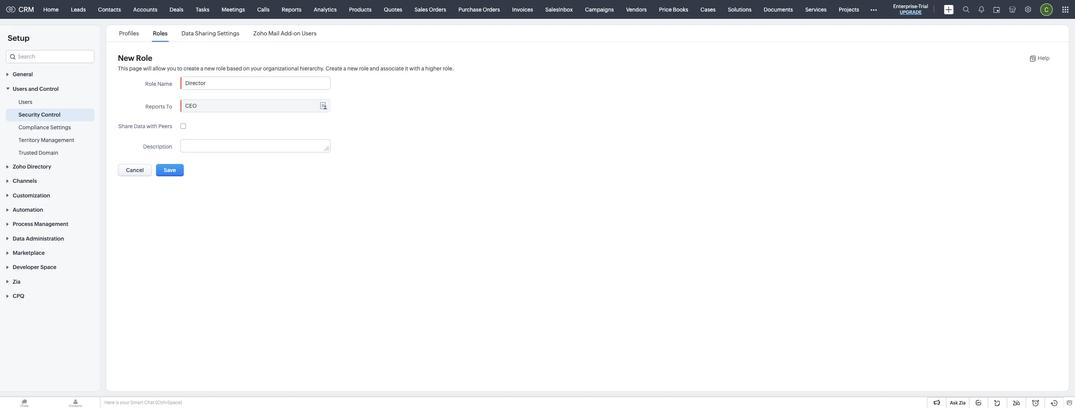 Task type: locate. For each thing, give the bounding box(es) containing it.
invoices
[[512, 6, 533, 13]]

services
[[805, 6, 827, 13]]

create
[[183, 66, 199, 72]]

1 horizontal spatial with
[[409, 66, 420, 72]]

home
[[43, 6, 59, 13]]

Search text field
[[6, 50, 94, 63]]

cancel link
[[118, 164, 156, 176]]

role left based on the top left of page
[[216, 66, 226, 72]]

1 vertical spatial zia
[[959, 401, 966, 406]]

users for users
[[18, 99, 32, 105]]

and inside users and control dropdown button
[[28, 86, 38, 92]]

data
[[181, 30, 194, 37], [134, 123, 145, 129], [13, 236, 25, 242]]

projects link
[[833, 0, 865, 19]]

0 horizontal spatial your
[[120, 400, 129, 406]]

space
[[40, 264, 56, 271]]

sales
[[415, 6, 428, 13]]

1 horizontal spatial data
[[134, 123, 145, 129]]

1 horizontal spatial and
[[370, 66, 379, 72]]

users up security
[[18, 99, 32, 105]]

management inside dropdown button
[[34, 221, 68, 227]]

0 horizontal spatial zia
[[13, 279, 20, 285]]

users for users and control
[[13, 86, 27, 92]]

1 horizontal spatial reports
[[282, 6, 301, 13]]

chat
[[144, 400, 155, 406]]

reports left to at the top left of the page
[[145, 104, 165, 110]]

1 vertical spatial on
[[243, 66, 250, 72]]

and left associate
[[370, 66, 379, 72]]

general
[[13, 71, 33, 78]]

administration
[[26, 236, 64, 242]]

roles link
[[152, 30, 169, 37]]

process
[[13, 221, 33, 227]]

zia inside dropdown button
[[13, 279, 20, 285]]

1 horizontal spatial your
[[251, 66, 262, 72]]

contacts image
[[51, 398, 100, 408]]

accounts link
[[127, 0, 164, 19]]

list
[[112, 25, 324, 42]]

developer space button
[[0, 260, 100, 275]]

zoho inside dropdown button
[[13, 164, 26, 170]]

mail
[[268, 30, 279, 37]]

salesinbox
[[545, 6, 573, 13]]

0 vertical spatial with
[[409, 66, 420, 72]]

1 horizontal spatial new
[[347, 66, 358, 72]]

1 vertical spatial data
[[134, 123, 145, 129]]

1 horizontal spatial zoho
[[253, 30, 267, 37]]

with left 'peers' on the left of the page
[[146, 123, 157, 129]]

None text field
[[181, 77, 330, 89], [181, 100, 330, 112], [181, 77, 330, 89], [181, 100, 330, 112]]

cancel
[[126, 167, 144, 173]]

developer
[[13, 264, 39, 271]]

higher
[[425, 66, 442, 72]]

data administration button
[[0, 231, 100, 246]]

1 vertical spatial settings
[[50, 124, 71, 131]]

chats image
[[0, 398, 49, 408]]

management up data administration dropdown button
[[34, 221, 68, 227]]

0 horizontal spatial and
[[28, 86, 38, 92]]

role up will on the top
[[136, 54, 152, 62]]

documents link
[[758, 0, 799, 19]]

marketplace button
[[0, 246, 100, 260]]

1 new from the left
[[204, 66, 215, 72]]

your right is at bottom left
[[120, 400, 129, 406]]

zoho left "mail"
[[253, 30, 267, 37]]

2 vertical spatial users
[[18, 99, 32, 105]]

control up compliance settings
[[41, 112, 60, 118]]

based
[[227, 66, 242, 72]]

1 horizontal spatial role
[[359, 66, 369, 72]]

data administration
[[13, 236, 64, 242]]

0 vertical spatial management
[[41, 137, 74, 143]]

reports up add-
[[282, 6, 301, 13]]

customization
[[13, 193, 50, 199]]

contacts link
[[92, 0, 127, 19]]

with
[[409, 66, 420, 72], [146, 123, 157, 129]]

2 vertical spatial data
[[13, 236, 25, 242]]

security
[[18, 112, 40, 118]]

new role
[[118, 54, 152, 62]]

zia up cpq at left bottom
[[13, 279, 20, 285]]

users up users link
[[13, 86, 27, 92]]

zoho up channels
[[13, 164, 26, 170]]

upgrade
[[900, 10, 922, 15]]

0 horizontal spatial reports
[[145, 104, 165, 110]]

settings up territory management
[[50, 124, 71, 131]]

management inside users and control region
[[41, 137, 74, 143]]

purchase orders
[[458, 6, 500, 13]]

1 vertical spatial zoho
[[13, 164, 26, 170]]

0 vertical spatial zia
[[13, 279, 20, 285]]

automation
[[13, 207, 43, 213]]

zia right 'ask' at the bottom
[[959, 401, 966, 406]]

0 vertical spatial settings
[[217, 30, 239, 37]]

crm link
[[6, 5, 34, 13]]

orders right sales
[[429, 6, 446, 13]]

tasks
[[196, 6, 209, 13]]

1 vertical spatial users
[[13, 86, 27, 92]]

signals image
[[979, 6, 984, 13]]

and
[[370, 66, 379, 72], [28, 86, 38, 92]]

name
[[157, 81, 172, 87]]

calendar image
[[993, 6, 1000, 13]]

0 vertical spatial users
[[302, 30, 317, 37]]

hierarchy.
[[300, 66, 324, 72]]

management for territory management
[[41, 137, 74, 143]]

profile image
[[1040, 3, 1053, 16]]

purchase
[[458, 6, 482, 13]]

0 horizontal spatial data
[[13, 236, 25, 242]]

data right share
[[134, 123, 145, 129]]

purchase orders link
[[452, 0, 506, 19]]

users inside dropdown button
[[13, 86, 27, 92]]

invoices link
[[506, 0, 539, 19]]

reports for reports
[[282, 6, 301, 13]]

role
[[216, 66, 226, 72], [359, 66, 369, 72]]

reports inside "link"
[[282, 6, 301, 13]]

0 horizontal spatial with
[[146, 123, 157, 129]]

0 horizontal spatial a
[[200, 66, 203, 72]]

users inside region
[[18, 99, 32, 105]]

new
[[204, 66, 215, 72], [347, 66, 358, 72]]

0 vertical spatial zoho
[[253, 30, 267, 37]]

0 vertical spatial on
[[294, 30, 301, 37]]

role left associate
[[359, 66, 369, 72]]

1 vertical spatial and
[[28, 86, 38, 92]]

orders for sales orders
[[429, 6, 446, 13]]

page
[[129, 66, 142, 72]]

solutions link
[[722, 0, 758, 19]]

on right based on the top left of page
[[243, 66, 250, 72]]

data left sharing
[[181, 30, 194, 37]]

solutions
[[728, 6, 751, 13]]

3 a from the left
[[421, 66, 424, 72]]

0 horizontal spatial new
[[204, 66, 215, 72]]

management for process management
[[34, 221, 68, 227]]

0 vertical spatial your
[[251, 66, 262, 72]]

share data with peers
[[118, 123, 172, 129]]

accounts
[[133, 6, 157, 13]]

0 horizontal spatial orders
[[429, 6, 446, 13]]

users and control
[[13, 86, 59, 92]]

analytics link
[[308, 0, 343, 19]]

0 vertical spatial reports
[[282, 6, 301, 13]]

0 vertical spatial data
[[181, 30, 194, 37]]

security control link
[[18, 111, 60, 119]]

2 horizontal spatial data
[[181, 30, 194, 37]]

0 vertical spatial control
[[39, 86, 59, 92]]

with right the it on the top of page
[[409, 66, 420, 72]]

vendors link
[[620, 0, 653, 19]]

0 horizontal spatial on
[[243, 66, 250, 72]]

0 vertical spatial role
[[136, 54, 152, 62]]

0 horizontal spatial settings
[[50, 124, 71, 131]]

1 horizontal spatial on
[[294, 30, 301, 37]]

your
[[251, 66, 262, 72], [120, 400, 129, 406]]

meetings
[[222, 6, 245, 13]]

users right add-
[[302, 30, 317, 37]]

control
[[39, 86, 59, 92], [41, 112, 60, 118]]

marketplace
[[13, 250, 45, 256]]

1 vertical spatial control
[[41, 112, 60, 118]]

deals
[[170, 6, 183, 13]]

calls
[[257, 6, 269, 13]]

1 orders from the left
[[429, 6, 446, 13]]

enterprise-trial upgrade
[[893, 3, 928, 15]]

1 horizontal spatial zia
[[959, 401, 966, 406]]

settings right sharing
[[217, 30, 239, 37]]

1 vertical spatial management
[[34, 221, 68, 227]]

2 horizontal spatial a
[[421, 66, 424, 72]]

settings
[[217, 30, 239, 37], [50, 124, 71, 131]]

1 vertical spatial reports
[[145, 104, 165, 110]]

2 orders from the left
[[483, 6, 500, 13]]

price books
[[659, 6, 688, 13]]

home link
[[37, 0, 65, 19]]

1 vertical spatial your
[[120, 400, 129, 406]]

a
[[200, 66, 203, 72], [343, 66, 346, 72], [421, 66, 424, 72]]

zoho directory button
[[0, 159, 100, 174]]

zoho for zoho mail add-on users
[[253, 30, 267, 37]]

directory
[[27, 164, 51, 170]]

and up users link
[[28, 86, 38, 92]]

None text field
[[181, 140, 330, 152]]

1 horizontal spatial a
[[343, 66, 346, 72]]

here is your smart chat (ctrl+space)
[[104, 400, 182, 406]]

products
[[349, 6, 372, 13]]

you
[[167, 66, 176, 72]]

your right based on the top left of page
[[251, 66, 262, 72]]

0 horizontal spatial zoho
[[13, 164, 26, 170]]

list containing profiles
[[112, 25, 324, 42]]

on right "mail"
[[294, 30, 301, 37]]

channels button
[[0, 174, 100, 188]]

management up domain
[[41, 137, 74, 143]]

control down general dropdown button
[[39, 86, 59, 92]]

on
[[294, 30, 301, 37], [243, 66, 250, 72]]

None field
[[6, 50, 94, 63]]

reports for reports to
[[145, 104, 165, 110]]

data sharing settings
[[181, 30, 239, 37]]

data inside dropdown button
[[13, 236, 25, 242]]

role left the name
[[145, 81, 156, 87]]

cases
[[701, 6, 716, 13]]

1 horizontal spatial settings
[[217, 30, 239, 37]]

reports
[[282, 6, 301, 13], [145, 104, 165, 110]]

orders right the purchase
[[483, 6, 500, 13]]

data down process
[[13, 236, 25, 242]]

0 horizontal spatial role
[[216, 66, 226, 72]]

1 horizontal spatial orders
[[483, 6, 500, 13]]



Task type: vqa. For each thing, say whether or not it's contained in the screenshot.
Chat
yes



Task type: describe. For each thing, give the bounding box(es) containing it.
associate
[[380, 66, 404, 72]]

control inside dropdown button
[[39, 86, 59, 92]]

0 vertical spatial and
[[370, 66, 379, 72]]

ask
[[950, 401, 958, 406]]

documents
[[764, 6, 793, 13]]

trial
[[918, 3, 928, 9]]

users and control region
[[0, 96, 100, 159]]

is
[[116, 400, 119, 406]]

add-
[[281, 30, 294, 37]]

settings inside users and control region
[[50, 124, 71, 131]]

create menu image
[[944, 5, 954, 14]]

this page will allow you to create a new role based on your organizational hierarchy. create a new role and associate it with a higher role.
[[118, 66, 454, 72]]

will
[[143, 66, 152, 72]]

description
[[143, 144, 172, 150]]

trusted domain
[[18, 150, 58, 156]]

2 a from the left
[[343, 66, 346, 72]]

tasks link
[[190, 0, 216, 19]]

general button
[[0, 67, 100, 81]]

cpq button
[[0, 289, 100, 303]]

control inside region
[[41, 112, 60, 118]]

users and control button
[[0, 81, 100, 96]]

to
[[166, 104, 172, 110]]

new
[[118, 54, 134, 62]]

1 a from the left
[[200, 66, 203, 72]]

1 vertical spatial role
[[145, 81, 156, 87]]

zoho mail add-on users link
[[252, 30, 318, 37]]

create menu element
[[939, 0, 958, 19]]

organizational
[[263, 66, 299, 72]]

services link
[[799, 0, 833, 19]]

1 vertical spatial with
[[146, 123, 157, 129]]

deals link
[[164, 0, 190, 19]]

roles
[[153, 30, 168, 37]]

2 new from the left
[[347, 66, 358, 72]]

zoho for zoho directory
[[13, 164, 26, 170]]

campaigns
[[585, 6, 614, 13]]

profiles link
[[118, 30, 140, 37]]

Other Modules field
[[865, 3, 882, 16]]

domain
[[39, 150, 58, 156]]

orders for purchase orders
[[483, 6, 500, 13]]

products link
[[343, 0, 378, 19]]

enterprise-
[[893, 3, 918, 9]]

trusted domain link
[[18, 149, 58, 157]]

sales orders link
[[408, 0, 452, 19]]

search element
[[958, 0, 974, 19]]

peers
[[158, 123, 172, 129]]

zoho mail add-on users
[[253, 30, 317, 37]]

smart
[[130, 400, 143, 406]]

1 role from the left
[[216, 66, 226, 72]]

to
[[177, 66, 182, 72]]

meetings link
[[216, 0, 251, 19]]

share
[[118, 123, 133, 129]]

cancel button
[[118, 164, 152, 176]]

compliance settings
[[18, 124, 71, 131]]

cpq
[[13, 293, 24, 299]]

vendors
[[626, 6, 647, 13]]

help
[[1038, 55, 1050, 61]]

process management
[[13, 221, 68, 227]]

profile element
[[1036, 0, 1057, 19]]

data for data sharing settings
[[181, 30, 194, 37]]

price
[[659, 6, 672, 13]]

this
[[118, 66, 128, 72]]

territory management
[[18, 137, 74, 143]]

here
[[104, 400, 115, 406]]

zoho directory
[[13, 164, 51, 170]]

2 role from the left
[[359, 66, 369, 72]]

users link
[[18, 98, 32, 106]]

save button
[[156, 164, 184, 176]]

reports link
[[276, 0, 308, 19]]

signals element
[[974, 0, 989, 19]]

sharing
[[195, 30, 216, 37]]

channels
[[13, 178, 37, 184]]

zia button
[[0, 275, 100, 289]]

sales orders
[[415, 6, 446, 13]]

allow
[[153, 66, 166, 72]]

analytics
[[314, 6, 337, 13]]

ask zia
[[950, 401, 966, 406]]

leads link
[[65, 0, 92, 19]]

crm
[[18, 5, 34, 13]]

price books link
[[653, 0, 694, 19]]

quotes
[[384, 6, 402, 13]]

data sharing settings link
[[180, 30, 241, 37]]

territory
[[18, 137, 40, 143]]

setup
[[8, 34, 29, 42]]

leads
[[71, 6, 86, 13]]

salesinbox link
[[539, 0, 579, 19]]

compliance
[[18, 124, 49, 131]]

security control
[[18, 112, 60, 118]]

trusted
[[18, 150, 38, 156]]

search image
[[963, 6, 969, 13]]

data for data administration
[[13, 236, 25, 242]]

process management button
[[0, 217, 100, 231]]



